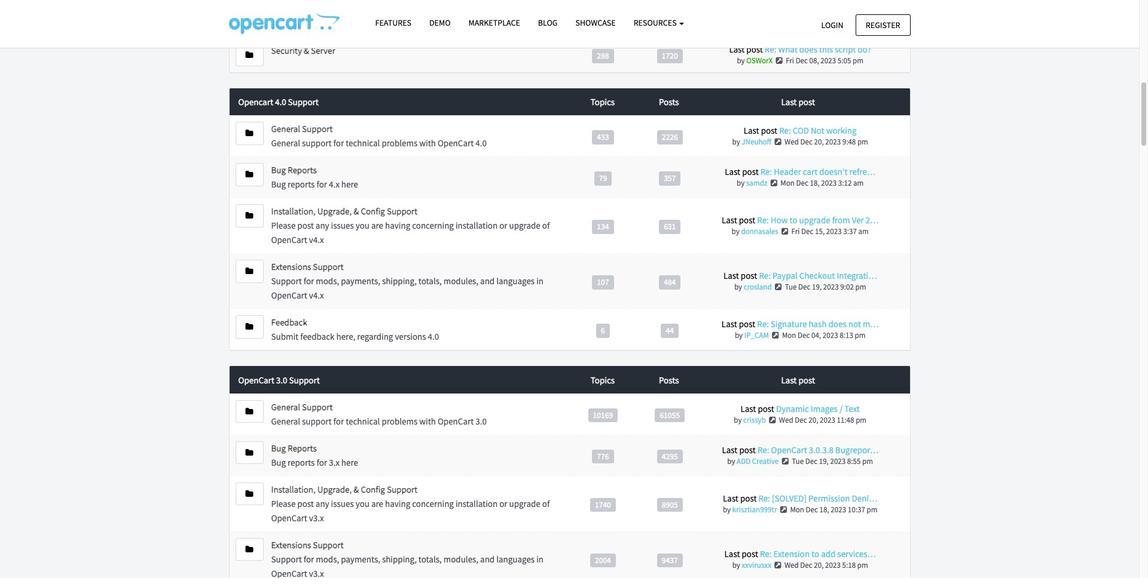 Task type: describe. For each thing, give the bounding box(es) containing it.
faq & tutorials frequently asked questions and tutorials
[[271, 3, 426, 29]]

technical for bug reports bug reports for 4.x here
[[346, 138, 380, 149]]

2023 for this
[[821, 56, 836, 66]]

last post re: what does this script do?
[[729, 44, 871, 55]]

technical for bug reports bug reports for 3.x here
[[346, 416, 380, 427]]

integrati…
[[837, 271, 877, 282]]

for inside extensions support support for mods, payments, shipping, totals, modules, and languages in opencart v3.x
[[304, 554, 314, 565]]

dec for header
[[796, 178, 808, 189]]

opencart inside extensions support support for mods, payments, shipping, totals, modules, and languages in opencart v4.x
[[271, 290, 307, 302]]

dynamic
[[776, 403, 809, 415]]

opencart inside extensions support support for mods, payments, shipping, totals, modules, and languages in opencart v3.x
[[271, 568, 307, 579]]

mon dec 18, 2023 3:12 am
[[781, 178, 864, 189]]

support for opencart 4.0 support
[[302, 138, 332, 149]]

register
[[866, 19, 900, 30]]

register link
[[856, 14, 910, 36]]

2023 for integrati…
[[823, 283, 839, 293]]

adding
[[769, 5, 796, 17]]

0 vertical spatial 4.0
[[275, 97, 286, 108]]

support inside installation, upgrade, & config support please post any issues you are having concerning installation or upgrade of opencart v4.x
[[387, 206, 417, 217]]

marketplace link
[[459, 13, 529, 34]]

dec for what
[[796, 56, 808, 66]]

post for re: paypal checkout integrati…
[[741, 271, 757, 282]]

and for general support general support for technical problems with opencart 3.0
[[480, 554, 495, 565]]

showcase
[[575, 17, 616, 28]]

by add creative
[[727, 457, 779, 467]]

last for re: extension to add services…
[[724, 549, 740, 560]]

134
[[597, 222, 609, 232]]

re: signature hash does not m… link
[[757, 319, 879, 330]]

484
[[664, 277, 676, 288]]

last post re: signature hash does not m…
[[722, 319, 879, 330]]

last post dynamic images / text
[[741, 403, 860, 415]]

2023 for add
[[825, 561, 841, 571]]

support inside general support general support for technical problems with opencart 4.0
[[302, 123, 333, 135]]

re: for re: cod not working
[[779, 125, 791, 137]]

last up dynamic
[[781, 375, 797, 386]]

re: opencart 3.0.3.8 bugrepor… link
[[758, 445, 878, 456]]

wed dec 20, 2023 9:48 pm
[[785, 137, 868, 147]]

post up cod
[[798, 97, 815, 108]]

installation, upgrade, & config support image
[[245, 212, 253, 220]]

8:55
[[847, 457, 861, 467]]

3 bug from the top
[[271, 443, 286, 454]]

faq & tutorials image
[[245, 9, 253, 18]]

wed for extension
[[784, 561, 799, 571]]

post inside installation, upgrade, & config support please post any issues you are having concerning installation or upgrade of opencart v3.x
[[297, 498, 314, 510]]

pm for last post re: signature hash does not m…
[[855, 331, 865, 341]]

ip_cam link
[[744, 331, 769, 341]]

19, for 3.0.3.8
[[819, 457, 829, 467]]

20, for cod
[[814, 137, 824, 147]]

header
[[774, 167, 801, 178]]

2 bug from the top
[[271, 179, 286, 190]]

8905
[[662, 500, 678, 510]]

demo
[[429, 17, 451, 28]]

6:28
[[838, 17, 852, 27]]

view the latest post image for re: signature hash does not m…
[[770, 332, 780, 340]]

2023 for bugrepor…
[[830, 457, 846, 467]]

bug reports image
[[245, 171, 253, 179]]

languages for support for mods, payments, shipping, totals, modules, and languages in opencart v3.x
[[496, 554, 535, 565]]

mon for header
[[781, 178, 795, 189]]

mon dec 04, 2023 8:13 pm
[[782, 331, 865, 341]]

last for re: paypal checkout integrati…
[[723, 271, 739, 282]]

79
[[599, 173, 607, 184]]

shipping, for v3.x
[[382, 554, 417, 565]]

9:48
[[842, 137, 856, 147]]

am for from
[[858, 227, 869, 237]]

shipping, for v4.x
[[382, 276, 417, 287]]

15,
[[815, 227, 825, 237]]

last post re: [solved] permission deni…
[[723, 493, 877, 504]]

login
[[821, 19, 843, 30]]

last for re: opencart 3.0.3.8 bugrepor…
[[722, 445, 737, 456]]

last post re: cod not working
[[744, 125, 857, 137]]

last for dynamic images / text
[[741, 403, 756, 415]]

opencart
[[238, 97, 273, 108]]

2 general from the top
[[271, 138, 300, 149]]

add creative link
[[737, 457, 779, 467]]

pm for last post re: extension to add services…
[[857, 561, 868, 571]]

general support image for general support for technical problems with opencart 3.0
[[245, 408, 253, 416]]

by samdz
[[737, 178, 767, 189]]

3.x
[[329, 457, 340, 469]]

crosland link
[[744, 283, 772, 293]]

last post re: extension to add services…
[[724, 549, 876, 560]]

by for last post re: extension to add services…
[[732, 561, 740, 571]]

modules, for support for mods, payments, shipping, totals, modules, and languages in opencart v3.x
[[444, 554, 478, 565]]

1720
[[662, 51, 678, 61]]

installation, for installation, upgrade, & config support please post any issues you are having concerning installation or upgrade of opencart v4.x
[[271, 206, 316, 217]]

installation, upgrade, & config support please post any issues you are having concerning installation or upgrade of opencart v3.x
[[271, 484, 550, 524]]

08,
[[809, 56, 819, 66]]

working
[[826, 125, 857, 137]]

pm for last post re: cod not working
[[857, 137, 868, 147]]

general support general support for technical problems with opencart 4.0
[[271, 123, 487, 149]]

tue dec 19, 2023 8:55 pm
[[792, 457, 873, 467]]

installation, upgrade, & config support image
[[245, 490, 253, 498]]

m…
[[863, 319, 879, 330]]

extensions support image
[[245, 546, 253, 554]]

3 general from the top
[[271, 402, 300, 413]]

general support image for general support for technical problems with opencart 4.0
[[245, 129, 253, 138]]

resources link
[[625, 13, 693, 34]]

having for bug reports for 3.x here
[[385, 498, 410, 510]]

by donnasales
[[732, 227, 778, 237]]

regarding
[[357, 332, 393, 343]]

resources
[[634, 17, 678, 28]]

ip_cam
[[744, 331, 769, 341]]

permission
[[808, 493, 850, 504]]

dec for paypal
[[798, 283, 810, 293]]

bug reports link for bug reports bug reports for 3.x here
[[271, 443, 317, 454]]

for for general support general support for technical problems with opencart 3.0
[[333, 416, 344, 427]]

fri dec 15, 2023 3:37 am
[[791, 227, 869, 237]]

re: [solved] permission deni… link
[[758, 493, 877, 504]]

post for re: opencart 3.0.3.8 bugrepor…
[[739, 445, 756, 456]]

questions
[[338, 18, 375, 29]]

paypal
[[772, 271, 798, 282]]

oct
[[797, 17, 808, 27]]

1 vertical spatial does
[[828, 319, 847, 330]]

4.0 inside feedback submit feedback here, regarding versions 4.0
[[428, 332, 439, 343]]

tue for opencart
[[792, 457, 804, 467]]

dec for signature
[[798, 331, 810, 341]]

view the latest post image for dynamic images / text
[[767, 417, 777, 424]]

ver
[[852, 215, 864, 226]]

re: for re: extension to add services…
[[760, 549, 772, 560]]

last up last post re: cod not working
[[781, 97, 797, 108]]

last post re: header cart doesn't refre…
[[725, 167, 875, 178]]

any for v4.x
[[316, 220, 329, 232]]

support for opencart 3.0 support
[[302, 416, 332, 427]]

post up the last post dynamic images / text
[[798, 375, 815, 386]]

re: for re: how to upgrade from ver 2…
[[757, 215, 769, 226]]

and for general support general support for technical problems with opencart 4.0
[[480, 276, 495, 287]]

2023 inside re: adding html to the produc… mon oct 30, 2023 6:28 am
[[821, 17, 837, 27]]

view the latest post image for re: what does this script do?
[[774, 57, 784, 65]]

fri for does
[[786, 56, 794, 66]]

topics for installation, upgrade, & config support please post any issues you are having concerning installation or upgrade of opencart v3.x
[[591, 375, 615, 386]]

in for support for mods, payments, shipping, totals, modules, and languages in opencart v4.x
[[536, 276, 544, 287]]

to for add
[[811, 549, 819, 560]]

krisztian999tr link
[[732, 505, 777, 515]]

3:37
[[843, 227, 857, 237]]

script
[[835, 44, 856, 55]]

to for upgrade
[[790, 215, 797, 226]]

any for v3.x
[[316, 498, 329, 510]]

dec for [solved]
[[806, 505, 818, 515]]

submit
[[271, 332, 298, 343]]

deni…
[[852, 493, 877, 504]]

v3.x inside extensions support support for mods, payments, shipping, totals, modules, and languages in opencart v3.x
[[309, 568, 324, 579]]

3.0.3.8
[[809, 445, 833, 456]]

6
[[601, 326, 605, 336]]

04,
[[811, 331, 821, 341]]

re: cod not working link
[[779, 125, 857, 137]]

general support link for 3.0
[[271, 402, 333, 413]]

2023 for working
[[825, 137, 841, 147]]

installation, for installation, upgrade, & config support please post any issues you are having concerning installation or upgrade of opencart v3.x
[[271, 484, 316, 496]]

4 bug from the top
[[271, 457, 286, 469]]

xxvirusxx link
[[742, 561, 771, 571]]

wed for cod
[[785, 137, 799, 147]]

30,
[[810, 17, 820, 27]]

not
[[811, 125, 824, 137]]

cart
[[803, 167, 818, 178]]

3.0 inside general support general support for technical problems with opencart 3.0
[[475, 416, 487, 427]]

dec for cod
[[800, 137, 813, 147]]

languages for support for mods, payments, shipping, totals, modules, and languages in opencart v4.x
[[496, 276, 535, 287]]

in for support for mods, payments, shipping, totals, modules, and languages in opencart v3.x
[[536, 554, 544, 565]]

support inside installation, upgrade, & config support please post any issues you are having concerning installation or upgrade of opencart v3.x
[[387, 484, 417, 496]]

& left server
[[304, 45, 309, 56]]

view the latest post image for opencart
[[780, 458, 790, 466]]

by for last post re: cod not working
[[732, 137, 740, 147]]

upgrade for last post re: cod not working
[[509, 220, 540, 232]]

pm for last post dynamic images / text
[[856, 415, 866, 426]]

posts for last post dynamic images / text
[[659, 375, 679, 386]]

features link
[[366, 13, 420, 34]]

4.x
[[329, 179, 340, 190]]

last for re: [solved] permission deni…
[[723, 493, 738, 504]]

installation, upgrade, & config support link for 3.x
[[271, 484, 417, 496]]

faq & tutorials link
[[271, 3, 328, 15]]

view the latest post image for re: cod not working
[[773, 138, 783, 146]]

last for re: signature hash does not m…
[[722, 319, 737, 330]]

creative
[[752, 457, 779, 467]]

10169
[[593, 410, 613, 421]]

opencart 3.0 support
[[238, 375, 320, 386]]

wed dec 20, 2023 11:48 pm
[[779, 415, 866, 426]]

3:12
[[838, 178, 852, 189]]

107
[[597, 277, 609, 288]]

9437
[[662, 556, 678, 566]]

0 vertical spatial does
[[799, 44, 817, 55]]

1 bug from the top
[[271, 165, 286, 176]]

tue for paypal
[[785, 283, 797, 293]]

mon for [solved]
[[790, 505, 804, 515]]

payments, for v3.x
[[341, 554, 380, 565]]

posts for last post re: cod not working
[[659, 97, 679, 108]]

last post re: how to upgrade from ver 2…
[[722, 215, 879, 226]]

view the latest post image for extension
[[773, 562, 783, 570]]

upgrade, for 3.x
[[317, 484, 352, 496]]

1 horizontal spatial tutorials
[[393, 18, 426, 29]]

or for please post any issues you are having concerning installation or upgrade of opencart v4.x
[[499, 220, 507, 232]]



Task type: vqa. For each thing, say whether or not it's contained in the screenshot.
bottommost shipping,
yes



Task type: locate. For each thing, give the bounding box(es) containing it.
installation inside installation, upgrade, & config support please post any issues you are having concerning installation or upgrade of opencart v3.x
[[456, 498, 498, 510]]

1 config from the top
[[361, 206, 385, 217]]

crissyb link
[[743, 415, 766, 426]]

2023 for text
[[820, 415, 835, 426]]

1 modules, from the top
[[444, 276, 478, 287]]

1 shipping, from the top
[[382, 276, 417, 287]]

0 vertical spatial posts
[[659, 97, 679, 108]]

concerning for bug reports for 3.x here
[[412, 498, 454, 510]]

please inside installation, upgrade, & config support please post any issues you are having concerning installation or upgrade of opencart v4.x
[[271, 220, 296, 232]]

1 vertical spatial 4.0
[[475, 138, 487, 149]]

reports for 4.x
[[288, 165, 317, 176]]

re: up crosland
[[759, 271, 771, 282]]

2023 for doesn't
[[821, 178, 837, 189]]

0 vertical spatial tutorials
[[295, 3, 328, 15]]

post for re: what does this script do?
[[746, 44, 763, 55]]

reports inside bug reports bug reports for 4.x here
[[288, 179, 315, 190]]

for for general support general support for technical problems with opencart 4.0
[[333, 138, 344, 149]]

2 support from the top
[[302, 416, 332, 427]]

2 reports from the top
[[288, 443, 317, 454]]

technical down opencart 4.0 support link
[[346, 138, 380, 149]]

here for bug reports for 3.x here
[[341, 457, 358, 469]]

cod
[[793, 125, 809, 137]]

view the latest post image right samdz link
[[769, 180, 779, 187]]

osworx
[[746, 56, 773, 66]]

1 vertical spatial issues
[[331, 498, 354, 510]]

payments,
[[341, 276, 380, 287], [341, 554, 380, 565]]

installation, inside installation, upgrade, & config support please post any issues you are having concerning installation or upgrade of opencart v4.x
[[271, 206, 316, 217]]

0 vertical spatial with
[[419, 138, 436, 149]]

post up "by donnasales"
[[739, 215, 755, 226]]

1 vertical spatial topics
[[591, 375, 615, 386]]

upgrade,
[[317, 206, 352, 217], [317, 484, 352, 496]]

0 vertical spatial support
[[302, 138, 332, 149]]

any down 4.x
[[316, 220, 329, 232]]

1 vertical spatial you
[[356, 498, 370, 510]]

1 vertical spatial reports
[[288, 457, 315, 469]]

mods, inside extensions support support for mods, payments, shipping, totals, modules, and languages in opencart v3.x
[[316, 554, 339, 565]]

totals, for v3.x
[[418, 554, 442, 565]]

opencart inside general support general support for technical problems with opencart 3.0
[[438, 416, 474, 427]]

posts up the 2226 at the right top of page
[[659, 97, 679, 108]]

2 extensions support link from the top
[[271, 540, 344, 551]]

and inside faq & tutorials frequently asked questions and tutorials
[[377, 18, 392, 29]]

1 vertical spatial modules,
[[444, 554, 478, 565]]

0 horizontal spatial 4.0
[[275, 97, 286, 108]]

am down ver
[[858, 227, 869, 237]]

2 technical from the top
[[346, 416, 380, 427]]

extensions support link right extensions support icon
[[271, 540, 344, 551]]

2 vertical spatial am
[[858, 227, 869, 237]]

concerning inside installation, upgrade, & config support please post any issues you are having concerning installation or upgrade of opencart v3.x
[[412, 498, 454, 510]]

totals, inside extensions support support for mods, payments, shipping, totals, modules, and languages in opencart v4.x
[[418, 276, 442, 287]]

last up by krisztian999tr
[[723, 493, 738, 504]]

you
[[356, 220, 370, 232], [356, 498, 370, 510]]

re: up creative
[[758, 445, 769, 456]]

services…
[[837, 549, 876, 560]]

mon down last post re: [solved] permission deni…
[[790, 505, 804, 515]]

totals, inside extensions support support for mods, payments, shipping, totals, modules, and languages in opencart v3.x
[[418, 554, 442, 565]]

last post up the last post dynamic images / text
[[781, 375, 815, 386]]

mods, for v4.x
[[316, 276, 339, 287]]

0 vertical spatial installation,
[[271, 206, 316, 217]]

1 vertical spatial and
[[480, 276, 495, 287]]

of inside installation, upgrade, & config support please post any issues you are having concerning installation or upgrade of opencart v4.x
[[542, 220, 550, 232]]

2 are from the top
[[371, 498, 383, 510]]

problems for bug reports bug reports for 3.x here
[[382, 416, 417, 427]]

extensions support support for mods, payments, shipping, totals, modules, and languages in opencart v4.x
[[271, 262, 544, 302]]

post
[[746, 44, 763, 55], [798, 97, 815, 108], [761, 125, 777, 137], [742, 167, 759, 178], [739, 215, 755, 226], [297, 220, 314, 232], [741, 271, 757, 282], [739, 319, 755, 330], [798, 375, 815, 386], [758, 403, 774, 415], [739, 445, 756, 456], [740, 493, 757, 504], [297, 498, 314, 510], [742, 549, 758, 560]]

opencart
[[438, 138, 474, 149], [271, 235, 307, 246], [271, 290, 307, 302], [238, 375, 274, 386], [438, 416, 474, 427], [771, 445, 807, 456], [271, 513, 307, 524], [271, 568, 307, 579]]

feedback image
[[245, 323, 253, 332]]

0 horizontal spatial does
[[799, 44, 817, 55]]

1 vertical spatial fri
[[791, 227, 800, 237]]

shipping, down installation, upgrade, & config support please post any issues you are having concerning installation or upgrade of opencart v4.x
[[382, 276, 417, 287]]

1 vertical spatial to
[[790, 215, 797, 226]]

by for last post re: how to upgrade from ver 2…
[[732, 227, 740, 237]]

dec for images
[[795, 415, 807, 426]]

2 issues from the top
[[331, 498, 354, 510]]

& inside faq & tutorials frequently asked questions and tutorials
[[288, 3, 293, 15]]

250
[[597, 12, 609, 22]]

re: up the donnasales link
[[757, 215, 769, 226]]

dec down last post re: header cart doesn't refre…
[[796, 178, 808, 189]]

357
[[664, 173, 676, 184]]

2 v3.x from the top
[[309, 568, 324, 579]]

mon down adding
[[781, 17, 796, 27]]

last post up last post re: cod not working
[[781, 97, 815, 108]]

2 posts from the top
[[659, 375, 679, 386]]

1 are from the top
[[371, 220, 383, 232]]

re: up osworx at top
[[765, 44, 776, 55]]

config for bug reports for 4.x here
[[361, 206, 385, 217]]

1 bug reports link from the top
[[271, 165, 317, 176]]

or inside installation, upgrade, & config support please post any issues you are having concerning installation or upgrade of opencart v3.x
[[499, 498, 507, 510]]

extensions inside extensions support support for mods, payments, shipping, totals, modules, and languages in opencart v3.x
[[271, 540, 311, 551]]

dec for opencart
[[805, 457, 817, 467]]

please right installation, upgrade, & config support image on the bottom
[[271, 498, 296, 510]]

1 vertical spatial general support link
[[271, 402, 333, 413]]

post up by osworx
[[746, 44, 763, 55]]

1 totals, from the top
[[418, 276, 442, 287]]

crosland
[[744, 283, 772, 293]]

2 installation from the top
[[456, 498, 498, 510]]

0 horizontal spatial 3.0
[[276, 375, 287, 386]]

mods, inside extensions support support for mods, payments, shipping, totals, modules, and languages in opencart v4.x
[[316, 276, 339, 287]]

in inside extensions support support for mods, payments, shipping, totals, modules, and languages in opencart v3.x
[[536, 554, 544, 565]]

you for bug reports bug reports for 3.x here
[[356, 498, 370, 510]]

0 vertical spatial v4.x
[[309, 235, 324, 246]]

last post for dynamic
[[781, 375, 815, 386]]

2 vertical spatial wed
[[784, 561, 799, 571]]

installation inside installation, upgrade, & config support please post any issues you are having concerning installation or upgrade of opencart v4.x
[[456, 220, 498, 232]]

by left jneuhoff link
[[732, 137, 740, 147]]

2 reports from the top
[[288, 457, 315, 469]]

faq
[[271, 3, 286, 15]]

re: inside re: adding html to the produc… mon oct 30, 2023 6:28 am
[[756, 5, 768, 17]]

for inside general support general support for technical problems with opencart 3.0
[[333, 416, 344, 427]]

post up by samdz at the right
[[742, 167, 759, 178]]

& inside installation, upgrade, & config support please post any issues you are having concerning installation or upgrade of opencart v4.x
[[354, 206, 359, 217]]

shipping, down installation, upgrade, & config support please post any issues you are having concerning installation or upgrade of opencart v3.x on the bottom of page
[[382, 554, 417, 565]]

extensions support link for v4.x
[[271, 262, 344, 273]]

concerning inside installation, upgrade, & config support please post any issues you are having concerning installation or upgrade of opencart v4.x
[[412, 220, 454, 232]]

of inside installation, upgrade, & config support please post any issues you are having concerning installation or upgrade of opencart v3.x
[[542, 498, 550, 510]]

shipping, inside extensions support support for mods, payments, shipping, totals, modules, and languages in opencart v4.x
[[382, 276, 417, 287]]

dec down re: opencart 3.0.3.8 bugrepor… link
[[805, 457, 817, 467]]

by left krisztian999tr link
[[723, 505, 731, 515]]

2 mods, from the top
[[316, 554, 339, 565]]

view the latest post image
[[780, 228, 790, 236], [780, 458, 790, 466], [779, 506, 789, 514], [773, 562, 783, 570]]

2 concerning from the top
[[412, 498, 454, 510]]

by for last post dynamic images / text
[[734, 415, 742, 426]]

general support image up bug reports icon
[[245, 408, 253, 416]]

please for please post any issues you are having concerning installation or upgrade of opencart v3.x
[[271, 498, 296, 510]]

by left the osworx link on the top of page
[[737, 56, 745, 66]]

languages inside extensions support support for mods, payments, shipping, totals, modules, and languages in opencart v3.x
[[496, 554, 535, 565]]

1 reports from the top
[[288, 179, 315, 190]]

0 vertical spatial installation
[[456, 220, 498, 232]]

1 general support image from the top
[[245, 129, 253, 138]]

1 vertical spatial v4.x
[[309, 290, 324, 302]]

by
[[737, 56, 745, 66], [732, 137, 740, 147], [737, 178, 745, 189], [732, 227, 740, 237], [734, 283, 742, 293], [735, 331, 743, 341], [734, 415, 742, 426], [727, 457, 735, 467], [723, 505, 731, 515], [732, 561, 740, 571]]

0 vertical spatial 18,
[[810, 178, 820, 189]]

1 issues from the top
[[331, 220, 354, 232]]

1 horizontal spatial 3.0
[[475, 416, 487, 427]]

by left the ip_cam
[[735, 331, 743, 341]]

2 totals, from the top
[[418, 554, 442, 565]]

1 vertical spatial shipping,
[[382, 554, 417, 565]]

post up add
[[739, 445, 756, 456]]

0 vertical spatial or
[[499, 220, 507, 232]]

1 vertical spatial 3.0
[[475, 416, 487, 427]]

here for bug reports for 4.x here
[[341, 179, 358, 190]]

1 vertical spatial reports
[[288, 443, 317, 454]]

1 horizontal spatial 4.0
[[428, 332, 439, 343]]

opencart 4.0 support
[[238, 97, 319, 108]]

here
[[341, 179, 358, 190], [341, 457, 358, 469]]

to left add
[[811, 549, 819, 560]]

extensions support link right extensions support image
[[271, 262, 344, 273]]

0 vertical spatial general support link
[[271, 123, 333, 135]]

2023 down "the"
[[821, 17, 837, 27]]

with
[[419, 138, 436, 149], [419, 416, 436, 427]]

view the latest post image for re: paypal checkout integrati…
[[773, 284, 783, 291]]

are inside installation, upgrade, & config support please post any issues you are having concerning installation or upgrade of opencart v3.x
[[371, 498, 383, 510]]

& inside installation, upgrade, & config support please post any issues you are having concerning installation or upgrade of opencart v3.x
[[354, 484, 359, 496]]

[solved]
[[772, 493, 807, 504]]

mon down the signature
[[782, 331, 796, 341]]

2 vertical spatial 20,
[[814, 561, 824, 571]]

issues for v3.x
[[331, 498, 354, 510]]

0 horizontal spatial tutorials
[[295, 3, 328, 15]]

0 vertical spatial shipping,
[[382, 276, 417, 287]]

1 vertical spatial of
[[542, 498, 550, 510]]

18, for cart
[[810, 178, 820, 189]]

are for bug reports for 4.x here
[[371, 220, 383, 232]]

support inside general support general support for technical problems with opencart 4.0
[[302, 138, 332, 149]]

631
[[664, 222, 676, 232]]

for inside extensions support support for mods, payments, shipping, totals, modules, and languages in opencart v4.x
[[304, 276, 314, 287]]

do?
[[858, 44, 871, 55]]

wed
[[785, 137, 799, 147], [779, 415, 793, 426], [784, 561, 799, 571]]

view the latest post image
[[774, 57, 784, 65], [773, 138, 783, 146], [769, 180, 779, 187], [773, 284, 783, 291], [770, 332, 780, 340], [767, 417, 777, 424]]

of left 1740
[[542, 498, 550, 510]]

problems inside general support general support for technical problems with opencart 4.0
[[382, 138, 417, 149]]

dec down last post re: extension to add services…
[[800, 561, 812, 571]]

signature
[[771, 319, 807, 330]]

fri
[[786, 56, 794, 66], [791, 227, 800, 237]]

2023 right 04,
[[823, 331, 838, 341]]

upgrade, inside installation, upgrade, & config support please post any issues you are having concerning installation or upgrade of opencart v3.x
[[317, 484, 352, 496]]

issues
[[331, 220, 354, 232], [331, 498, 354, 510]]

by for last post re: [solved] permission deni…
[[723, 505, 731, 515]]

2 v4.x from the top
[[309, 290, 324, 302]]

installation, upgrade, & config support please post any issues you are having concerning installation or upgrade of opencart v4.x
[[271, 206, 550, 246]]

1 vertical spatial mods,
[[316, 554, 339, 565]]

1 vertical spatial am
[[853, 178, 864, 189]]

20, down re: cod not working link
[[814, 137, 824, 147]]

post inside installation, upgrade, & config support please post any issues you are having concerning installation or upgrade of opencart v4.x
[[297, 220, 314, 232]]

reports right bug reports image
[[288, 165, 317, 176]]

for for bug reports bug reports for 4.x here
[[317, 179, 327, 190]]

having inside installation, upgrade, & config support please post any issues you are having concerning installation or upgrade of opencart v3.x
[[385, 498, 410, 510]]

upgrade for last post dynamic images / text
[[509, 498, 540, 510]]

extensions support image
[[245, 268, 253, 276]]

2 config from the top
[[361, 484, 385, 496]]

0 vertical spatial wed
[[785, 137, 799, 147]]

extensions for extensions support support for mods, payments, shipping, totals, modules, and languages in opencart v4.x
[[271, 262, 311, 273]]

2 modules, from the top
[[444, 554, 478, 565]]

v3.x inside installation, upgrade, & config support please post any issues you are having concerning installation or upgrade of opencart v3.x
[[309, 513, 324, 524]]

for inside bug reports bug reports for 4.x here
[[317, 179, 327, 190]]

issues inside installation, upgrade, & config support please post any issues you are having concerning installation or upgrade of opencart v4.x
[[331, 220, 354, 232]]

v4.x inside extensions support support for mods, payments, shipping, totals, modules, and languages in opencart v4.x
[[309, 290, 324, 302]]

extensions right extensions support image
[[271, 262, 311, 273]]

not
[[848, 319, 861, 330]]

2 payments, from the top
[[341, 554, 380, 565]]

4 general from the top
[[271, 416, 300, 427]]

installation,
[[271, 206, 316, 217], [271, 484, 316, 496]]

1 vertical spatial or
[[499, 498, 507, 510]]

bug reports link right bug reports image
[[271, 165, 317, 176]]

this
[[819, 44, 833, 55]]

config for bug reports for 3.x here
[[361, 484, 385, 496]]

1 vertical spatial extensions
[[271, 540, 311, 551]]

2 problems from the top
[[382, 416, 417, 427]]

last up by crosland
[[723, 271, 739, 282]]

view the latest post image for re: header cart doesn't refre…
[[769, 180, 779, 187]]

re: adding html to the produc… mon oct 30, 2023 6:28 am
[[756, 5, 880, 27]]

re: up xxvirusxx at the right
[[760, 549, 772, 560]]

1 or from the top
[[499, 220, 507, 232]]

2 or from the top
[[499, 498, 507, 510]]

opencart inside installation, upgrade, & config support please post any issues you are having concerning installation or upgrade of opencart v4.x
[[271, 235, 307, 246]]

am down produc…
[[853, 17, 864, 27]]

2 having from the top
[[385, 498, 410, 510]]

by left xxvirusxx at the right
[[732, 561, 740, 571]]

post for re: extension to add services…
[[742, 549, 758, 560]]

0 vertical spatial you
[[356, 220, 370, 232]]

payments, for v4.x
[[341, 276, 380, 287]]

post up by krisztian999tr
[[740, 493, 757, 504]]

tutorials left demo
[[393, 18, 426, 29]]

to inside re: adding html to the produc… mon oct 30, 2023 6:28 am
[[821, 5, 829, 17]]

support up bug reports bug reports for 4.x here
[[302, 138, 332, 149]]

last up the by jneuhoff
[[744, 125, 759, 137]]

0 vertical spatial 3.0
[[276, 375, 287, 386]]

2 horizontal spatial to
[[821, 5, 829, 17]]

18, for permission
[[819, 505, 829, 515]]

upgrade, down 4.x
[[317, 206, 352, 217]]

2 any from the top
[[316, 498, 329, 510]]

by for last post re: what does this script do?
[[737, 56, 745, 66]]

1 vertical spatial any
[[316, 498, 329, 510]]

dec down last post re: paypal checkout integrati…
[[798, 283, 810, 293]]

1 languages from the top
[[496, 276, 535, 287]]

installation for please post any issues you are having concerning installation or upgrade of opencart v3.x
[[456, 498, 498, 510]]

opencart inside installation, upgrade, & config support please post any issues you are having concerning installation or upgrade of opencart v3.x
[[271, 513, 307, 524]]

1 vertical spatial totals,
[[418, 554, 442, 565]]

mods,
[[316, 276, 339, 287], [316, 554, 339, 565]]

from
[[832, 215, 850, 226]]

installation, down bug reports bug reports for 4.x here
[[271, 206, 316, 217]]

2 in from the top
[[536, 554, 544, 565]]

1 vertical spatial installation, upgrade, & config support link
[[271, 484, 417, 496]]

0 vertical spatial 20,
[[814, 137, 824, 147]]

or
[[499, 220, 507, 232], [499, 498, 507, 510]]

1 posts from the top
[[659, 97, 679, 108]]

1 problems from the top
[[382, 138, 417, 149]]

mon for signature
[[782, 331, 796, 341]]

with inside general support general support for technical problems with opencart 4.0
[[419, 138, 436, 149]]

config
[[361, 206, 385, 217], [361, 484, 385, 496]]

config inside installation, upgrade, & config support please post any issues you are having concerning installation or upgrade of opencart v4.x
[[361, 206, 385, 217]]

fri dec 08, 2023 5:05 pm
[[786, 56, 863, 66]]

here,
[[336, 332, 355, 343]]

for inside general support general support for technical problems with opencart 4.0
[[333, 138, 344, 149]]

1 concerning from the top
[[412, 220, 454, 232]]

last
[[729, 44, 745, 55], [781, 97, 797, 108], [744, 125, 759, 137], [725, 167, 740, 178], [722, 215, 737, 226], [723, 271, 739, 282], [722, 319, 737, 330], [781, 375, 797, 386], [741, 403, 756, 415], [722, 445, 737, 456], [723, 493, 738, 504], [724, 549, 740, 560]]

last up add
[[722, 445, 737, 456]]

last post
[[781, 97, 815, 108], [781, 375, 815, 386]]

modules, for support for mods, payments, shipping, totals, modules, and languages in opencart v4.x
[[444, 276, 478, 287]]

1 vertical spatial 20,
[[809, 415, 818, 426]]

1 vertical spatial tue
[[792, 457, 804, 467]]

mon inside re: adding html to the produc… mon oct 30, 2023 6:28 am
[[781, 17, 796, 27]]

pm right 8:55
[[862, 457, 873, 467]]

support up the bug reports bug reports for 3.x here
[[302, 416, 332, 427]]

2 here from the top
[[341, 457, 358, 469]]

1 you from the top
[[356, 220, 370, 232]]

1 last post from the top
[[781, 97, 815, 108]]

dec for how
[[801, 227, 813, 237]]

post for dynamic images / text
[[758, 403, 774, 415]]

bug reports link for bug reports bug reports for 4.x here
[[271, 165, 317, 176]]

post up by crosland
[[741, 271, 757, 282]]

& down bug reports bug reports for 4.x here
[[354, 206, 359, 217]]

am down the refre…
[[853, 178, 864, 189]]

feedback submit feedback here, regarding versions 4.0
[[271, 317, 439, 343]]

of for please post any issues you are having concerning installation or upgrade of opencart v4.x
[[542, 220, 550, 232]]

to right how
[[790, 215, 797, 226]]

1 general from the top
[[271, 123, 300, 135]]

1 of from the top
[[542, 220, 550, 232]]

by for last post re: header cart doesn't refre…
[[737, 178, 745, 189]]

1 extensions support link from the top
[[271, 262, 344, 273]]

0 horizontal spatial to
[[790, 215, 797, 226]]

2023 down 'from' at right
[[826, 227, 842, 237]]

or inside installation, upgrade, & config support please post any issues you are having concerning installation or upgrade of opencart v4.x
[[499, 220, 507, 232]]

wed down dynamic
[[779, 415, 793, 426]]

post for re: how to upgrade from ver 2…
[[739, 215, 755, 226]]

with for 4.0
[[419, 138, 436, 149]]

1 vertical spatial 18,
[[819, 505, 829, 515]]

1 vertical spatial last post
[[781, 375, 815, 386]]

1 vertical spatial here
[[341, 457, 358, 469]]

1 vertical spatial technical
[[346, 416, 380, 427]]

2 installation, upgrade, & config support link from the top
[[271, 484, 417, 496]]

post down bug reports bug reports for 4.x here
[[297, 220, 314, 232]]

1 vertical spatial extensions support link
[[271, 540, 344, 551]]

reports inside the bug reports bug reports for 3.x here
[[288, 443, 317, 454]]

by for last post re: opencart 3.0.3.8 bugrepor…
[[727, 457, 735, 467]]

am for refre…
[[853, 178, 864, 189]]

re: for re: what does this script do?
[[765, 44, 776, 55]]

dynamic images / text link
[[776, 403, 860, 415]]

are for bug reports for 3.x here
[[371, 498, 383, 510]]

here inside the bug reports bug reports for 3.x here
[[341, 457, 358, 469]]

or for please post any issues you are having concerning installation or upgrade of opencart v3.x
[[499, 498, 507, 510]]

1 any from the top
[[316, 220, 329, 232]]

2 vertical spatial 4.0
[[428, 332, 439, 343]]

2023 down images
[[820, 415, 835, 426]]

text
[[844, 403, 860, 415]]

and
[[377, 18, 392, 29], [480, 276, 495, 287], [480, 554, 495, 565]]

installation, inside installation, upgrade, & config support please post any issues you are having concerning installation or upgrade of opencart v3.x
[[271, 484, 316, 496]]

0 vertical spatial please
[[271, 220, 296, 232]]

payments, inside extensions support support for mods, payments, shipping, totals, modules, and languages in opencart v4.x
[[341, 276, 380, 287]]

by left the donnasales link
[[732, 227, 740, 237]]

images
[[811, 403, 838, 415]]

any
[[316, 220, 329, 232], [316, 498, 329, 510]]

to left "the"
[[821, 5, 829, 17]]

reports inside the bug reports bug reports for 3.x here
[[288, 457, 315, 469]]

1 vertical spatial general support image
[[245, 408, 253, 416]]

extensions support link
[[271, 262, 344, 273], [271, 540, 344, 551]]

0 vertical spatial and
[[377, 18, 392, 29]]

20, down re: extension to add services… link
[[814, 561, 824, 571]]

pm for last post re: [solved] permission deni…
[[867, 505, 877, 515]]

1 horizontal spatial to
[[811, 549, 819, 560]]

2 vertical spatial and
[[480, 554, 495, 565]]

2 shipping, from the top
[[382, 554, 417, 565]]

extension
[[773, 549, 810, 560]]

2 you from the top
[[356, 498, 370, 510]]

2023 left 8:55
[[830, 457, 846, 467]]

mods, for v3.x
[[316, 554, 339, 565]]

support inside general support general support for technical problems with opencart 3.0
[[302, 416, 332, 427]]

1 vertical spatial payments,
[[341, 554, 380, 565]]

2 of from the top
[[542, 498, 550, 510]]

0 vertical spatial general support image
[[245, 129, 253, 138]]

1 vertical spatial support
[[302, 416, 332, 427]]

reports inside bug reports bug reports for 4.x here
[[288, 165, 317, 176]]

extensions right extensions support icon
[[271, 540, 311, 551]]

by left crosland 'link'
[[734, 283, 742, 293]]

0 vertical spatial 19,
[[812, 283, 822, 293]]

dec for extension
[[800, 561, 812, 571]]

technical inside general support general support for technical problems with opencart 3.0
[[346, 416, 380, 427]]

1 with from the top
[[419, 138, 436, 149]]

you inside installation, upgrade, & config support please post any issues you are having concerning installation or upgrade of opencart v4.x
[[356, 220, 370, 232]]

modules, inside extensions support support for mods, payments, shipping, totals, modules, and languages in opencart v3.x
[[444, 554, 478, 565]]

having for bug reports for 4.x here
[[385, 220, 410, 232]]

does up 08,
[[799, 44, 817, 55]]

tue dec 19, 2023 9:02 pm
[[785, 283, 866, 293]]

20, for images
[[809, 415, 818, 426]]

wed down extension
[[784, 561, 799, 571]]

1 please from the top
[[271, 220, 296, 232]]

produc…
[[845, 5, 880, 17]]

2 languages from the top
[[496, 554, 535, 565]]

upgrade, for 4.x
[[317, 206, 352, 217]]

2 please from the top
[[271, 498, 296, 510]]

bug reports link
[[271, 165, 317, 176], [271, 443, 317, 454]]

0 vertical spatial topics
[[591, 97, 615, 108]]

having inside installation, upgrade, & config support please post any issues you are having concerning installation or upgrade of opencart v4.x
[[385, 220, 410, 232]]

1 vertical spatial with
[[419, 416, 436, 427]]

by osworx
[[737, 56, 773, 66]]

last up "by donnasales"
[[722, 215, 737, 226]]

upgrade, inside installation, upgrade, & config support please post any issues you are having concerning installation or upgrade of opencart v4.x
[[317, 206, 352, 217]]

4.0
[[275, 97, 286, 108], [475, 138, 487, 149], [428, 332, 439, 343]]

1 vertical spatial wed
[[779, 415, 793, 426]]

by for last post re: paypal checkout integrati…
[[734, 283, 742, 293]]

re:
[[756, 5, 768, 17], [765, 44, 776, 55], [779, 125, 791, 137], [760, 167, 772, 178], [757, 215, 769, 226], [759, 271, 771, 282], [757, 319, 769, 330], [758, 445, 769, 456], [758, 493, 770, 504], [760, 549, 772, 560]]

please inside installation, upgrade, & config support please post any issues you are having concerning installation or upgrade of opencart v3.x
[[271, 498, 296, 510]]

& down the bug reports bug reports for 3.x here
[[354, 484, 359, 496]]

0 vertical spatial reports
[[288, 179, 315, 190]]

0 vertical spatial any
[[316, 220, 329, 232]]

1 vertical spatial are
[[371, 498, 383, 510]]

2023
[[821, 17, 837, 27], [821, 56, 836, 66], [825, 137, 841, 147], [821, 178, 837, 189], [826, 227, 842, 237], [823, 283, 839, 293], [823, 331, 838, 341], [820, 415, 835, 426], [830, 457, 846, 467], [831, 505, 846, 515], [825, 561, 841, 571]]

1740
[[595, 500, 611, 510]]

935
[[664, 12, 676, 22]]

2023 down add
[[825, 561, 841, 571]]

any inside installation, upgrade, & config support please post any issues you are having concerning installation or upgrade of opencart v4.x
[[316, 220, 329, 232]]

am inside re: adding html to the produc… mon oct 30, 2023 6:28 am
[[853, 17, 864, 27]]

1 having from the top
[[385, 220, 410, 232]]

0 vertical spatial v3.x
[[309, 513, 324, 524]]

1 vertical spatial posts
[[659, 375, 679, 386]]

2 general support link from the top
[[271, 402, 333, 413]]

0 vertical spatial of
[[542, 220, 550, 232]]

doesn't
[[819, 167, 848, 178]]

2 horizontal spatial 4.0
[[475, 138, 487, 149]]

problems down opencart 4.0 support link
[[382, 138, 417, 149]]

v4.x inside installation, upgrade, & config support please post any issues you are having concerning installation or upgrade of opencart v4.x
[[309, 235, 324, 246]]

problems down opencart 3.0 support link
[[382, 416, 417, 427]]

2 vertical spatial to
[[811, 549, 819, 560]]

technical inside general support general support for technical problems with opencart 4.0
[[346, 138, 380, 149]]

4295
[[662, 452, 678, 462]]

issues inside installation, upgrade, & config support please post any issues you are having concerning installation or upgrade of opencart v3.x
[[331, 498, 354, 510]]

1 vertical spatial upgrade,
[[317, 484, 352, 496]]

with down opencart 4.0 support link
[[419, 138, 436, 149]]

crissyb
[[743, 415, 766, 426]]

0 vertical spatial to
[[821, 5, 829, 17]]

0 vertical spatial mods,
[[316, 276, 339, 287]]

reports for 3.x
[[288, 443, 317, 454]]

0 vertical spatial are
[[371, 220, 383, 232]]

mon dec 18, 2023 10:37 pm
[[790, 505, 877, 515]]

8:13
[[840, 331, 853, 341]]

1 vertical spatial installation,
[[271, 484, 316, 496]]

1 general support link from the top
[[271, 123, 333, 135]]

having up extensions support support for mods, payments, shipping, totals, modules, and languages in opencart v3.x in the left bottom of the page
[[385, 498, 410, 510]]

upgrade
[[799, 215, 830, 226], [509, 220, 540, 232], [509, 498, 540, 510]]

and inside extensions support support for mods, payments, shipping, totals, modules, and languages in opencart v4.x
[[480, 276, 495, 287]]

re: for re: header cart doesn't refre…
[[760, 167, 772, 178]]

0 vertical spatial am
[[853, 17, 864, 27]]

re: for re: [solved] permission deni…
[[758, 493, 770, 504]]

1 vertical spatial concerning
[[412, 498, 454, 510]]

and inside extensions support support for mods, payments, shipping, totals, modules, and languages in opencart v3.x
[[480, 554, 495, 565]]

2 general support image from the top
[[245, 408, 253, 416]]

1 support from the top
[[302, 138, 332, 149]]

pm down do?
[[853, 56, 863, 66]]

reports for 3.x
[[288, 457, 315, 469]]

security & server image
[[245, 51, 253, 59]]

2023 down this
[[821, 56, 836, 66]]

wed for images
[[779, 415, 793, 426]]

extensions inside extensions support support for mods, payments, shipping, totals, modules, and languages in opencart v4.x
[[271, 262, 311, 273]]

1 vertical spatial having
[[385, 498, 410, 510]]

bug reports image
[[245, 449, 253, 457]]

for inside the bug reports bug reports for 3.x here
[[317, 457, 327, 469]]

1 reports from the top
[[288, 165, 317, 176]]

issues down 4.x
[[331, 220, 354, 232]]

what
[[778, 44, 798, 55]]

tutorials
[[295, 3, 328, 15], [393, 18, 426, 29]]

9:02
[[840, 283, 854, 293]]

in inside extensions support support for mods, payments, shipping, totals, modules, and languages in opencart v4.x
[[536, 276, 544, 287]]

& right faq
[[288, 3, 293, 15]]

1 installation, from the top
[[271, 206, 316, 217]]

config inside installation, upgrade, & config support please post any issues you are having concerning installation or upgrade of opencart v3.x
[[361, 484, 385, 496]]

upgrade inside installation, upgrade, & config support please post any issues you are having concerning installation or upgrade of opencart v3.x
[[509, 498, 540, 510]]

security
[[271, 45, 302, 56]]

tue down paypal
[[785, 283, 797, 293]]

any inside installation, upgrade, & config support please post any issues you are having concerning installation or upgrade of opencart v3.x
[[316, 498, 329, 510]]

1 technical from the top
[[346, 138, 380, 149]]

44
[[666, 326, 674, 336]]

view the latest post image for how
[[780, 228, 790, 236]]

view the latest post image for [solved]
[[779, 506, 789, 514]]

reports
[[288, 179, 315, 190], [288, 457, 315, 469]]

18, down permission
[[819, 505, 829, 515]]

dec
[[796, 56, 808, 66], [800, 137, 813, 147], [796, 178, 808, 189], [801, 227, 813, 237], [798, 283, 810, 293], [798, 331, 810, 341], [795, 415, 807, 426], [805, 457, 817, 467], [806, 505, 818, 515], [800, 561, 812, 571]]

0 vertical spatial in
[[536, 276, 544, 287]]

post up 'by xxvirusxx'
[[742, 549, 758, 560]]

shipping, inside extensions support support for mods, payments, shipping, totals, modules, and languages in opencart v3.x
[[382, 554, 417, 565]]

with inside general support general support for technical problems with opencart 3.0
[[419, 416, 436, 427]]

0 vertical spatial languages
[[496, 276, 535, 287]]

2 extensions from the top
[[271, 540, 311, 551]]

general support link down opencart 3.0 support
[[271, 402, 333, 413]]

view the latest post image down [solved]
[[779, 506, 789, 514]]

last post for re:
[[781, 97, 815, 108]]

2 upgrade, from the top
[[317, 484, 352, 496]]

by xxvirusxx
[[732, 561, 771, 571]]

last post re: paypal checkout integrati…
[[723, 271, 877, 282]]

1 vertical spatial installation
[[456, 498, 498, 510]]

upgrade inside installation, upgrade, & config support please post any issues you are having concerning installation or upgrade of opencart v4.x
[[509, 220, 540, 232]]

1 v3.x from the top
[[309, 513, 324, 524]]

reports left 4.x
[[288, 179, 315, 190]]

general support image down opencart
[[245, 129, 253, 138]]

dec left the '15,'
[[801, 227, 813, 237]]

19, for checkout
[[812, 283, 822, 293]]

0 vertical spatial modules,
[[444, 276, 478, 287]]

opencart inside general support general support for technical problems with opencart 4.0
[[438, 138, 474, 149]]

checkout
[[799, 271, 835, 282]]

pm down text
[[856, 415, 866, 426]]

general support image
[[245, 129, 253, 138], [245, 408, 253, 416]]

jneuhoff
[[742, 137, 771, 147]]

payments, inside extensions support support for mods, payments, shipping, totals, modules, and languages in opencart v3.x
[[341, 554, 380, 565]]

of for please post any issues you are having concerning installation or upgrade of opencart v3.x
[[542, 498, 550, 510]]

1 vertical spatial problems
[[382, 416, 417, 427]]

opencart 4.0 support link
[[238, 95, 570, 110]]

0 vertical spatial tue
[[785, 283, 797, 293]]

last for re: how to upgrade from ver 2…
[[722, 215, 737, 226]]

here inside bug reports bug reports for 4.x here
[[341, 179, 358, 190]]

1 topics from the top
[[591, 97, 615, 108]]

are inside installation, upgrade, & config support please post any issues you are having concerning installation or upgrade of opencart v4.x
[[371, 220, 383, 232]]

languages inside extensions support support for mods, payments, shipping, totals, modules, and languages in opencart v4.x
[[496, 276, 535, 287]]

1 in from the top
[[536, 276, 544, 287]]

1 extensions from the top
[[271, 262, 311, 273]]

2023 for upgrade
[[826, 227, 842, 237]]

1 payments, from the top
[[341, 276, 380, 287]]

2 installation, from the top
[[271, 484, 316, 496]]

last up by samdz at the right
[[725, 167, 740, 178]]

pm down services…
[[857, 561, 868, 571]]

login link
[[811, 14, 854, 36]]

1 v4.x from the top
[[309, 235, 324, 246]]

versions
[[395, 332, 426, 343]]

please right installation, upgrade, & config support icon
[[271, 220, 296, 232]]

of left '134'
[[542, 220, 550, 232]]

xxvirusxx
[[742, 561, 771, 571]]

/
[[839, 403, 843, 415]]

problems inside general support general support for technical problems with opencart 3.0
[[382, 416, 417, 427]]

krisztian999tr
[[732, 505, 777, 515]]

1 vertical spatial 19,
[[819, 457, 829, 467]]

2023 down working
[[825, 137, 841, 147]]

4.0 inside general support general support for technical problems with opencart 4.0
[[475, 138, 487, 149]]

1 mods, from the top
[[316, 276, 339, 287]]

2 bug reports link from the top
[[271, 443, 317, 454]]

support inside general support general support for technical problems with opencart 3.0
[[302, 402, 333, 413]]

1 installation, upgrade, & config support link from the top
[[271, 206, 417, 217]]

1 here from the top
[[341, 179, 358, 190]]

you inside installation, upgrade, & config support please post any issues you are having concerning installation or upgrade of opencart v3.x
[[356, 498, 370, 510]]

1 horizontal spatial does
[[828, 319, 847, 330]]

general support general support for technical problems with opencart 3.0
[[271, 402, 487, 427]]

1 upgrade, from the top
[[317, 206, 352, 217]]

re: for re: opencart 3.0.3.8 bugrepor…
[[758, 445, 769, 456]]

pm for last post re: paypal checkout integrati…
[[855, 283, 866, 293]]

0 vertical spatial problems
[[382, 138, 417, 149]]

2 topics from the top
[[591, 375, 615, 386]]

reports left 3.x
[[288, 457, 315, 469]]

2 last post from the top
[[781, 375, 815, 386]]

2 with from the top
[[419, 416, 436, 427]]

0 vertical spatial extensions support link
[[271, 262, 344, 273]]

0 vertical spatial here
[[341, 179, 358, 190]]

donnasales
[[741, 227, 778, 237]]

topics up 10169
[[591, 375, 615, 386]]

with for 3.0
[[419, 416, 436, 427]]

2…
[[866, 215, 879, 226]]

1 installation from the top
[[456, 220, 498, 232]]

modules, inside extensions support support for mods, payments, shipping, totals, modules, and languages in opencart v4.x
[[444, 276, 478, 287]]

1 vertical spatial please
[[271, 498, 296, 510]]

18, down re: header cart doesn't refre… 'link' in the right of the page
[[810, 178, 820, 189]]



